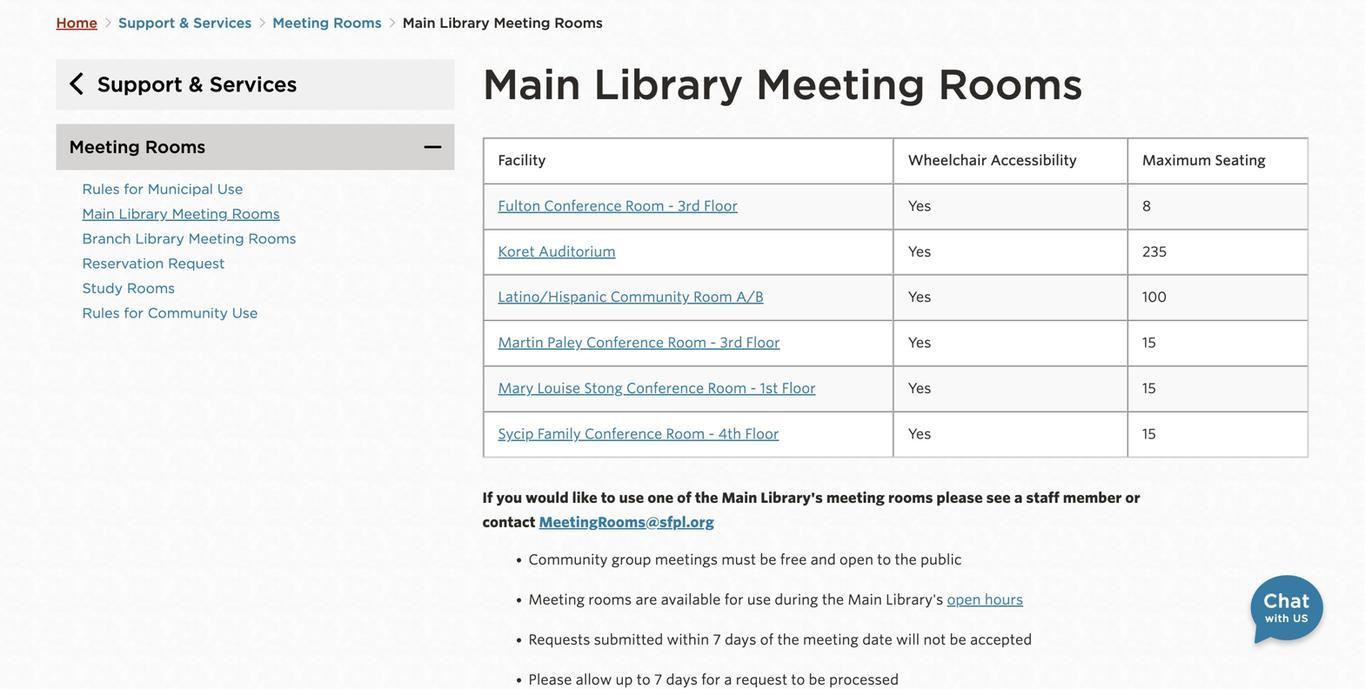 Task type: vqa. For each thing, say whether or not it's contained in the screenshot.
The Must on the right of page
yes



Task type: locate. For each thing, give the bounding box(es) containing it.
2 horizontal spatial be
[[950, 631, 967, 648]]

6 yes from the top
[[908, 426, 932, 442]]

2 vertical spatial 15
[[1143, 426, 1157, 442]]

conference down stong
[[585, 426, 663, 442]]

will
[[897, 631, 920, 648]]

the right one
[[695, 489, 718, 506]]

1 vertical spatial use
[[232, 304, 258, 321]]

0 horizontal spatial rooms
[[589, 591, 632, 608]]

staff
[[1026, 489, 1060, 506]]

1 vertical spatial &
[[189, 72, 203, 97]]

1 vertical spatial of
[[760, 631, 774, 648]]

0 vertical spatial 3rd
[[678, 197, 700, 214]]

the
[[695, 489, 718, 506], [895, 551, 917, 568], [822, 591, 844, 608], [778, 631, 800, 648]]

for
[[124, 181, 144, 198], [124, 304, 144, 321], [725, 591, 744, 608], [702, 671, 721, 688]]

meeting left date
[[803, 631, 859, 648]]

the down during
[[778, 631, 800, 648]]

0 vertical spatial rules
[[82, 181, 120, 198]]

main inside if you would like to use one of the main library's meeting rooms please see a staff member or contact
[[722, 489, 758, 506]]

1 vertical spatial 15
[[1143, 380, 1157, 397]]

meeting up and
[[827, 489, 885, 506]]

2 15 from the top
[[1143, 380, 1157, 397]]

conference up auditorium
[[544, 197, 622, 214]]

request
[[736, 671, 788, 688]]

0 horizontal spatial 3rd
[[678, 197, 700, 214]]

open left hours in the right bottom of the page
[[947, 591, 981, 608]]

fulton conference room - 3rd floor link
[[498, 197, 738, 214]]

0 horizontal spatial use
[[619, 489, 644, 506]]

days up 'request'
[[725, 631, 757, 648]]

open right and
[[840, 551, 874, 568]]

home link
[[56, 14, 98, 31]]

for down must
[[725, 591, 744, 608]]

1 vertical spatial main library meeting rooms
[[483, 59, 1084, 109]]

library's
[[761, 489, 823, 506], [886, 591, 944, 608]]

0 vertical spatial of
[[677, 489, 692, 506]]

study rooms link
[[56, 276, 301, 301]]

1 horizontal spatial rooms
[[888, 489, 933, 506]]

1 horizontal spatial 7
[[713, 631, 721, 648]]

the inside if you would like to use one of the main library's meeting rooms please see a staff member or contact
[[695, 489, 718, 506]]

are
[[636, 591, 657, 608]]

days down within
[[666, 671, 698, 688]]

1 vertical spatial meeting rooms link
[[56, 124, 455, 170]]

0 vertical spatial services
[[193, 14, 252, 31]]

main library meeting rooms link
[[56, 202, 301, 227]]

not
[[924, 631, 946, 648]]

be left free
[[760, 551, 777, 568]]

0 vertical spatial use
[[619, 489, 644, 506]]

meeting rooms link
[[273, 14, 386, 31], [56, 124, 455, 170]]

use inside if you would like to use one of the main library's meeting rooms please see a staff member or contact
[[619, 489, 644, 506]]

use for for
[[747, 591, 771, 608]]

1 vertical spatial support
[[97, 72, 183, 97]]

3 yes from the top
[[908, 289, 932, 306]]

0 vertical spatial &
[[179, 14, 189, 31]]

request
[[168, 255, 225, 272]]

use down 'study rooms' link
[[232, 304, 258, 321]]

0 vertical spatial be
[[760, 551, 777, 568]]

public
[[921, 551, 962, 568]]

1 vertical spatial 7
[[654, 671, 663, 688]]

meetings
[[655, 551, 718, 568]]

1 vertical spatial 3rd
[[720, 334, 743, 351]]

days
[[725, 631, 757, 648], [666, 671, 698, 688]]

2 vertical spatial be
[[809, 671, 826, 688]]

support inside main library meeting rooms main content
[[97, 72, 183, 97]]

meeting rooms
[[273, 14, 386, 31], [69, 137, 206, 158]]

0 horizontal spatial a
[[724, 671, 732, 688]]

wheelchair accessibility
[[908, 152, 1077, 169]]

15 for martin paley conference room - 3rd floor
[[1143, 334, 1157, 351]]

0 horizontal spatial library's
[[761, 489, 823, 506]]

0 horizontal spatial community
[[148, 304, 228, 321]]

main inside rules for municipal use main library meeting rooms branch library meeting rooms reservation request study rooms rules for community use
[[82, 206, 115, 223]]

floor
[[704, 197, 738, 214], [746, 334, 780, 351], [782, 380, 816, 397], [745, 426, 779, 442]]

support & services link
[[118, 14, 252, 31], [56, 59, 455, 110]]

for down within
[[702, 671, 721, 688]]

of right one
[[677, 489, 692, 506]]

7 right within
[[713, 631, 721, 648]]

please
[[529, 671, 572, 688]]

up
[[616, 671, 633, 688]]

community up martin paley conference room - 3rd floor
[[611, 289, 690, 306]]

1 horizontal spatial community
[[529, 551, 608, 568]]

louise
[[537, 380, 581, 397]]

use for to
[[619, 489, 644, 506]]

community left group
[[529, 551, 608, 568]]

be left processed
[[809, 671, 826, 688]]

seating
[[1215, 152, 1266, 169]]

1 vertical spatial meeting rooms
[[69, 137, 206, 158]]

support
[[118, 14, 175, 31], [97, 72, 183, 97]]

member
[[1063, 489, 1122, 506]]

main
[[403, 14, 436, 31], [483, 59, 581, 109], [82, 206, 115, 223], [722, 489, 758, 506], [848, 591, 882, 608]]

accepted
[[970, 631, 1032, 648]]

0 vertical spatial a
[[1015, 489, 1023, 506]]

room
[[626, 197, 665, 214], [694, 289, 733, 306], [668, 334, 707, 351], [708, 380, 747, 397], [666, 426, 705, 442]]

meetingrooms@sfpl.org link
[[539, 514, 714, 531]]

open
[[840, 551, 874, 568], [947, 591, 981, 608]]

be right not
[[950, 631, 967, 648]]

1 horizontal spatial open
[[947, 591, 981, 608]]

rooms
[[888, 489, 933, 506], [589, 591, 632, 608]]

0 vertical spatial support & services
[[118, 14, 252, 31]]

meeting inside if you would like to use one of the main library's meeting rooms please see a staff member or contact
[[827, 489, 885, 506]]

8
[[1143, 197, 1152, 214]]

1 vertical spatial days
[[666, 671, 698, 688]]

rules
[[82, 181, 120, 198], [82, 304, 120, 321]]

to
[[601, 489, 616, 506], [877, 551, 891, 568], [637, 671, 651, 688], [791, 671, 805, 688]]

3rd
[[678, 197, 700, 214], [720, 334, 743, 351]]

services inside main library meeting rooms main content
[[210, 72, 297, 97]]

0 vertical spatial days
[[725, 631, 757, 648]]

1 vertical spatial rules
[[82, 304, 120, 321]]

3 15 from the top
[[1143, 426, 1157, 442]]

with
[[1265, 612, 1290, 625]]

1 vertical spatial open
[[947, 591, 981, 608]]

0 horizontal spatial meeting rooms
[[69, 137, 206, 158]]

use left during
[[747, 591, 771, 608]]

yes for -
[[908, 380, 932, 397]]

1 horizontal spatial be
[[809, 671, 826, 688]]

requests submitted within 7 days of the meeting date will not be accepted
[[529, 631, 1032, 648]]

0 horizontal spatial of
[[677, 489, 692, 506]]

0 vertical spatial meeting
[[827, 489, 885, 506]]

library's up will
[[886, 591, 944, 608]]

mary
[[498, 380, 534, 397]]

a right see
[[1015, 489, 1023, 506]]

0 horizontal spatial be
[[760, 551, 777, 568]]

or
[[1126, 489, 1141, 506]]

rules up branch
[[82, 181, 120, 198]]

services
[[193, 14, 252, 31], [210, 72, 297, 97]]

0 vertical spatial library's
[[761, 489, 823, 506]]

0 horizontal spatial open
[[840, 551, 874, 568]]

rooms left are
[[589, 591, 632, 608]]

of up 'request'
[[760, 631, 774, 648]]

& inside main library meeting rooms main content
[[189, 72, 203, 97]]

1 vertical spatial services
[[210, 72, 297, 97]]

meeting rooms are available for use during the main library's open hours
[[529, 591, 1024, 608]]

to right like
[[601, 489, 616, 506]]

1 horizontal spatial use
[[747, 591, 771, 608]]

-
[[668, 197, 674, 214], [711, 334, 717, 351], [751, 380, 757, 397], [709, 426, 715, 442]]

to left public
[[877, 551, 891, 568]]

for down reservation
[[124, 304, 144, 321]]

of inside if you would like to use one of the main library's meeting rooms please see a staff member or contact
[[677, 489, 692, 506]]

of
[[677, 489, 692, 506], [760, 631, 774, 648]]

5 yes from the top
[[908, 380, 932, 397]]

15 for sycip family conference room - 4th floor
[[1143, 426, 1157, 442]]

community group meetings must be free and open to the public
[[529, 551, 962, 568]]

1 vertical spatial support & services
[[97, 72, 297, 97]]

15
[[1143, 334, 1157, 351], [1143, 380, 1157, 397], [1143, 426, 1157, 442]]

community
[[611, 289, 690, 306], [148, 304, 228, 321], [529, 551, 608, 568]]

conference down latino/hispanic community room a/b link
[[587, 334, 664, 351]]

use right municipal at top
[[217, 181, 243, 198]]

1 horizontal spatial library's
[[886, 591, 944, 608]]

conference
[[544, 197, 622, 214], [587, 334, 664, 351], [627, 380, 704, 397], [585, 426, 663, 442]]

community down 'study rooms' link
[[148, 304, 228, 321]]

the right during
[[822, 591, 844, 608]]

stong
[[584, 380, 623, 397]]

0 vertical spatial 15
[[1143, 334, 1157, 351]]

1 vertical spatial a
[[724, 671, 732, 688]]

fulton
[[498, 197, 541, 214]]

0 vertical spatial main library meeting rooms
[[403, 14, 603, 31]]

1 vertical spatial use
[[747, 591, 771, 608]]

main library meeting rooms main content
[[56, 31, 1309, 689]]

1 yes from the top
[[908, 197, 932, 214]]

1 15 from the top
[[1143, 334, 1157, 351]]

latino/hispanic
[[498, 289, 607, 306]]

please
[[937, 489, 983, 506]]

0 horizontal spatial 7
[[654, 671, 663, 688]]

library's up free
[[761, 489, 823, 506]]

1 horizontal spatial days
[[725, 631, 757, 648]]

0 vertical spatial 7
[[713, 631, 721, 648]]

&
[[179, 14, 189, 31], [189, 72, 203, 97]]

reservation
[[82, 255, 164, 272]]

a/b
[[736, 289, 764, 306]]

7 right up
[[654, 671, 663, 688]]

7
[[713, 631, 721, 648], [654, 671, 663, 688]]

use up the meetingrooms@sfpl.org link
[[619, 489, 644, 506]]

a inside if you would like to use one of the main library's meeting rooms please see a staff member or contact
[[1015, 489, 1023, 506]]

1 horizontal spatial a
[[1015, 489, 1023, 506]]

paley
[[547, 334, 583, 351]]

a left 'request'
[[724, 671, 732, 688]]

0 vertical spatial rooms
[[888, 489, 933, 506]]

rooms left please
[[888, 489, 933, 506]]

meetingrooms@sfpl.org
[[539, 514, 714, 531]]

0 vertical spatial meeting rooms
[[273, 14, 386, 31]]

if
[[483, 489, 493, 506]]

0 horizontal spatial days
[[666, 671, 698, 688]]

be
[[760, 551, 777, 568], [950, 631, 967, 648], [809, 671, 826, 688]]

maximum
[[1143, 152, 1212, 169]]

rules down study
[[82, 304, 120, 321]]

0 vertical spatial support
[[118, 14, 175, 31]]

to inside if you would like to use one of the main library's meeting rooms please see a staff member or contact
[[601, 489, 616, 506]]

4 yes from the top
[[908, 334, 932, 351]]

15 for mary louise stong conference room - 1st floor
[[1143, 380, 1157, 397]]



Task type: describe. For each thing, give the bounding box(es) containing it.
hours
[[985, 591, 1024, 608]]

to right up
[[637, 671, 651, 688]]

the left public
[[895, 551, 917, 568]]

date
[[863, 631, 893, 648]]

0 vertical spatial use
[[217, 181, 243, 198]]

conference down martin paley conference room - 3rd floor
[[627, 380, 704, 397]]

municipal
[[148, 181, 213, 198]]

chat with us
[[1264, 590, 1311, 625]]

maximum seating
[[1143, 152, 1266, 169]]

requests
[[529, 631, 590, 648]]

fulton conference room - 3rd floor
[[498, 197, 738, 214]]

like
[[572, 489, 598, 506]]

us
[[1294, 612, 1309, 625]]

koret
[[498, 243, 535, 260]]

see
[[987, 489, 1011, 506]]

accessibility
[[991, 152, 1077, 169]]

sycip family conference room - 4th floor link
[[498, 426, 779, 442]]

rules for community use link
[[56, 301, 301, 326]]

yes for floor
[[908, 197, 932, 214]]

4th
[[719, 426, 742, 442]]

koret auditorium link
[[498, 243, 616, 260]]

2 yes from the top
[[908, 243, 932, 260]]

community inside rules for municipal use main library meeting rooms branch library meeting rooms reservation request study rooms rules for community use
[[148, 304, 228, 321]]

branch library meeting rooms link
[[56, 227, 301, 252]]

branch
[[82, 230, 131, 247]]

yes for 3rd
[[908, 334, 932, 351]]

1 vertical spatial support & services link
[[56, 59, 455, 110]]

auditorium
[[539, 243, 616, 260]]

free
[[780, 551, 807, 568]]

100
[[1143, 289, 1167, 306]]

for left municipal at top
[[124, 181, 144, 198]]

home
[[56, 14, 98, 31]]

rules for municipal use link
[[56, 177, 301, 202]]

1 vertical spatial meeting
[[803, 631, 859, 648]]

and
[[811, 551, 836, 568]]

sycip
[[498, 426, 534, 442]]

open hours link
[[947, 591, 1024, 608]]

must
[[722, 551, 756, 568]]

sycip family conference room - 4th floor
[[498, 426, 779, 442]]

rules for municipal use main library meeting rooms branch library meeting rooms reservation request study rooms rules for community use
[[82, 181, 296, 321]]

koret auditorium
[[498, 243, 616, 260]]

1 vertical spatial be
[[950, 631, 967, 648]]

martin paley conference room - 3rd floor link
[[498, 334, 780, 351]]

group
[[612, 551, 652, 568]]

2 horizontal spatial community
[[611, 289, 690, 306]]

please allow up to 7 days for a request to be processed
[[529, 671, 899, 688]]

study
[[82, 280, 123, 297]]

wheelchair
[[908, 152, 987, 169]]

allow
[[576, 671, 612, 688]]

rooms inside if you would like to use one of the main library's meeting rooms please see a staff member or contact
[[888, 489, 933, 506]]

would
[[526, 489, 569, 506]]

235
[[1143, 243, 1167, 260]]

martin
[[498, 334, 544, 351]]

reservation request link
[[56, 252, 301, 276]]

support & services inside main library meeting rooms main content
[[97, 72, 297, 97]]

processed
[[829, 671, 899, 688]]

martin paley conference room - 3rd floor
[[498, 334, 780, 351]]

within
[[667, 631, 709, 648]]

1 rules from the top
[[82, 181, 120, 198]]

latino/hispanic community room a/b link
[[498, 289, 764, 306]]

available
[[661, 591, 721, 608]]

1 vertical spatial rooms
[[589, 591, 632, 608]]

facility
[[498, 152, 546, 169]]

one
[[648, 489, 674, 506]]

1 horizontal spatial 3rd
[[720, 334, 743, 351]]

mary louise stong conference room - 1st floor
[[498, 380, 816, 397]]

2 rules from the top
[[82, 304, 120, 321]]

0 vertical spatial meeting rooms link
[[273, 14, 386, 31]]

latino/hispanic community room a/b
[[498, 289, 764, 306]]

0 vertical spatial open
[[840, 551, 874, 568]]

yes for 4th
[[908, 426, 932, 442]]

library's inside if you would like to use one of the main library's meeting rooms please see a staff member or contact
[[761, 489, 823, 506]]

1 vertical spatial library's
[[886, 591, 944, 608]]

mary louise stong conference room - 1st floor link
[[498, 380, 816, 397]]

family
[[538, 426, 581, 442]]

chat
[[1264, 590, 1311, 613]]

if you would like to use one of the main library's meeting rooms please see a staff member or contact
[[483, 489, 1141, 531]]

to right 'request'
[[791, 671, 805, 688]]

you
[[496, 489, 522, 506]]

0 vertical spatial support & services link
[[118, 14, 252, 31]]

contact
[[483, 514, 536, 531]]

during
[[775, 591, 819, 608]]

1 horizontal spatial of
[[760, 631, 774, 648]]

1st
[[760, 380, 778, 397]]

main library meeting rooms inside main content
[[483, 59, 1084, 109]]

1 horizontal spatial meeting rooms
[[273, 14, 386, 31]]

meeting rooms inside main content
[[69, 137, 206, 158]]

submitted
[[594, 631, 663, 648]]



